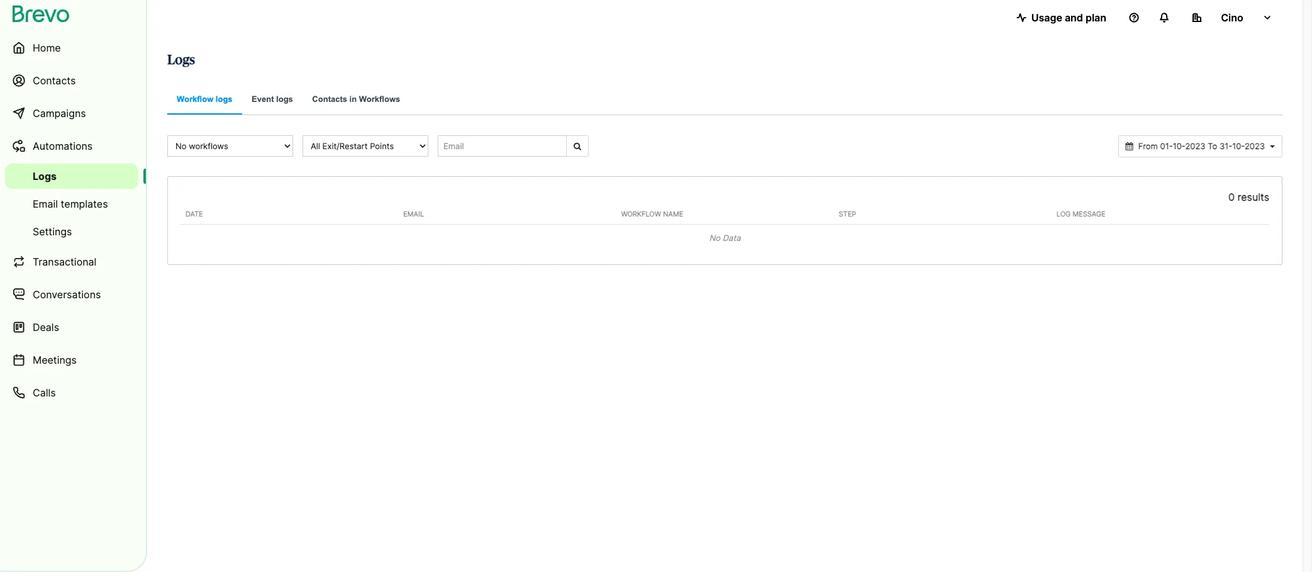 Task type: locate. For each thing, give the bounding box(es) containing it.
message
[[1073, 209, 1106, 218]]

contacts in workflows
[[312, 94, 400, 104]]

1 horizontal spatial email
[[404, 209, 424, 218]]

transactional
[[33, 256, 97, 268]]

workflow for workflow logs
[[177, 94, 214, 104]]

0 horizontal spatial email
[[33, 198, 58, 210]]

step
[[839, 209, 857, 218]]

logs left event on the left top of the page
[[216, 94, 233, 104]]

deals
[[33, 321, 59, 334]]

0
[[1229, 190, 1235, 203]]

logs down automations
[[33, 170, 57, 183]]

logs inside event logs link
[[276, 94, 293, 104]]

calendar image
[[1126, 142, 1134, 150]]

1 logs from the left
[[216, 94, 233, 104]]

name
[[664, 209, 684, 218]]

0 vertical spatial workflow
[[177, 94, 214, 104]]

0 vertical spatial contacts
[[33, 74, 76, 87]]

contacts for contacts
[[33, 74, 76, 87]]

1 vertical spatial contacts
[[312, 94, 347, 104]]

1 horizontal spatial contacts
[[312, 94, 347, 104]]

email templates
[[33, 198, 108, 210]]

logs for workflow logs
[[216, 94, 233, 104]]

contacts
[[33, 74, 76, 87], [312, 94, 347, 104]]

templates
[[61, 198, 108, 210]]

log message
[[1057, 209, 1106, 218]]

0 horizontal spatial contacts
[[33, 74, 76, 87]]

workflow logs
[[177, 94, 233, 104]]

no data
[[710, 233, 741, 243]]

workflow
[[177, 94, 214, 104], [621, 209, 662, 218]]

None text field
[[1136, 140, 1268, 152]]

contacts up campaigns
[[33, 74, 76, 87]]

conversations link
[[5, 279, 138, 310]]

logs
[[167, 53, 195, 67], [33, 170, 57, 183]]

0 vertical spatial logs
[[167, 53, 195, 67]]

email for email
[[404, 209, 424, 218]]

conversations
[[33, 288, 101, 301]]

1 horizontal spatial workflow
[[621, 209, 662, 218]]

logs
[[216, 94, 233, 104], [276, 94, 293, 104]]

logs up the workflow logs at the left
[[167, 53, 195, 67]]

0 horizontal spatial logs
[[216, 94, 233, 104]]

data
[[723, 233, 741, 243]]

1 vertical spatial workflow
[[621, 209, 662, 218]]

logs right event on the left top of the page
[[276, 94, 293, 104]]

contacts link
[[5, 65, 138, 96]]

logs inside workflow logs link
[[216, 94, 233, 104]]

contacts left 'in'
[[312, 94, 347, 104]]

1 horizontal spatial logs
[[167, 53, 195, 67]]

contacts for contacts in workflows
[[312, 94, 347, 104]]

2 logs from the left
[[276, 94, 293, 104]]

email inside email templates link
[[33, 198, 58, 210]]

deals link
[[5, 312, 138, 342]]

1 vertical spatial logs
[[33, 170, 57, 183]]

1 horizontal spatial logs
[[276, 94, 293, 104]]

email
[[33, 198, 58, 210], [404, 209, 424, 218]]

0 horizontal spatial workflow
[[177, 94, 214, 104]]



Task type: vqa. For each thing, say whether or not it's contained in the screenshot.
MEETINGS "Link"
yes



Task type: describe. For each thing, give the bounding box(es) containing it.
workflow logs link
[[167, 86, 242, 115]]

usage
[[1032, 11, 1063, 24]]

event logs link
[[242, 86, 303, 115]]

date
[[186, 209, 203, 218]]

meetings link
[[5, 345, 138, 375]]

calls link
[[5, 378, 138, 408]]

email for email templates
[[33, 198, 58, 210]]

and
[[1065, 11, 1084, 24]]

usage and plan
[[1032, 11, 1107, 24]]

no
[[710, 233, 721, 243]]

automations link
[[5, 131, 138, 161]]

meetings
[[33, 354, 77, 366]]

event
[[252, 94, 274, 104]]

usage and plan button
[[1007, 5, 1117, 30]]

home
[[33, 42, 61, 54]]

email templates link
[[5, 191, 138, 217]]

event logs
[[252, 94, 293, 104]]

campaigns
[[33, 107, 86, 120]]

workflows
[[359, 94, 400, 104]]

log
[[1057, 209, 1071, 218]]

contacts in workflows link
[[303, 86, 410, 115]]

workflow for workflow name
[[621, 209, 662, 218]]

in
[[350, 94, 357, 104]]

transactional link
[[5, 247, 138, 277]]

cino
[[1222, 11, 1244, 24]]

settings link
[[5, 219, 138, 244]]

results
[[1238, 190, 1270, 203]]

0 results
[[1229, 190, 1270, 203]]

calls
[[33, 386, 56, 399]]

workflow name
[[621, 209, 684, 218]]

plan
[[1086, 11, 1107, 24]]

cino button
[[1183, 5, 1283, 30]]

campaigns link
[[5, 98, 138, 128]]

settings
[[33, 225, 72, 238]]

search image
[[574, 142, 582, 150]]

logs link
[[5, 164, 138, 189]]

logs for event logs
[[276, 94, 293, 104]]

automations
[[33, 140, 93, 152]]

Email text field
[[438, 135, 567, 157]]

home link
[[5, 33, 138, 63]]

0 horizontal spatial logs
[[33, 170, 57, 183]]



